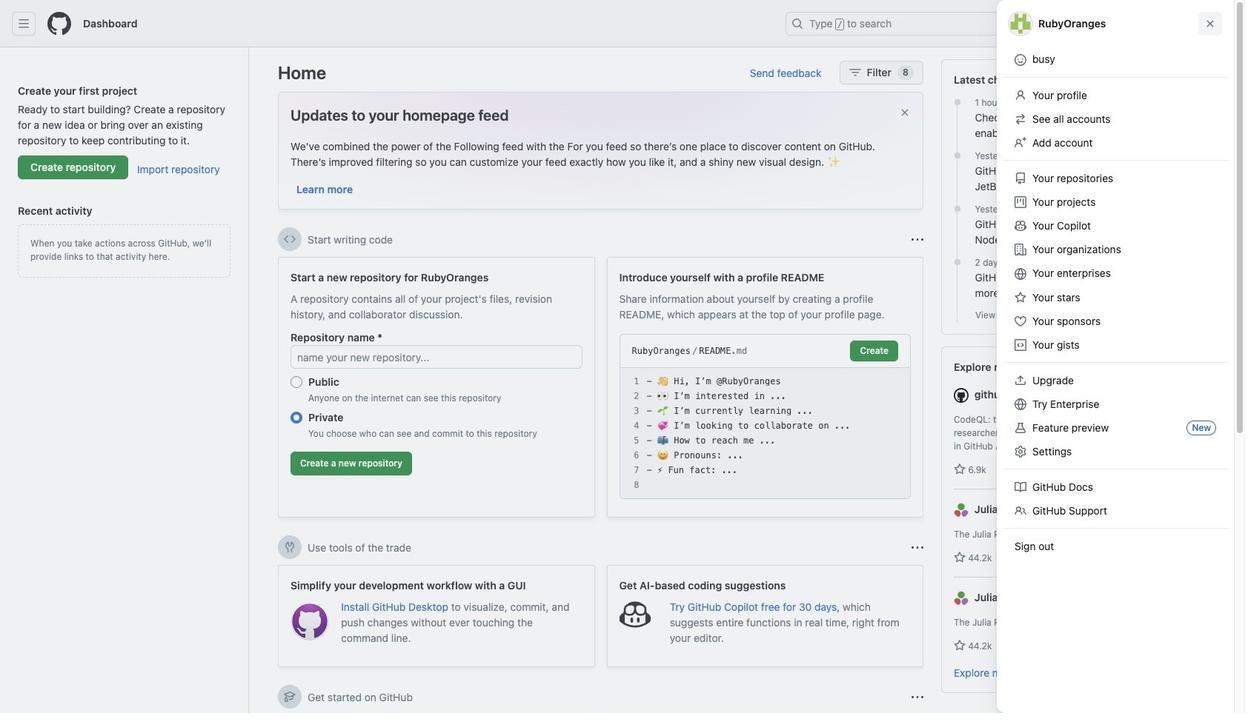 Task type: describe. For each thing, give the bounding box(es) containing it.
1 star image from the top
[[954, 464, 966, 476]]

account element
[[0, 47, 249, 714]]

homepage image
[[47, 12, 71, 36]]

1 dot fill image from the top
[[952, 96, 963, 108]]

triangle down image
[[1085, 17, 1097, 29]]

explore element
[[942, 59, 1206, 714]]

command palette image
[[1028, 18, 1039, 30]]

explore repositories navigation
[[942, 347, 1206, 694]]



Task type: locate. For each thing, give the bounding box(es) containing it.
2 dot fill image from the top
[[952, 203, 963, 215]]

star image
[[954, 641, 966, 652]]

2 vertical spatial dot fill image
[[952, 257, 963, 268]]

star image
[[954, 464, 966, 476], [954, 552, 966, 564]]

plus image
[[1071, 18, 1082, 30]]

3 dot fill image from the top
[[952, 257, 963, 268]]

dot fill image
[[952, 96, 963, 108], [952, 203, 963, 215], [952, 257, 963, 268]]

2 star image from the top
[[954, 552, 966, 564]]

dot fill image
[[952, 150, 963, 162]]

0 vertical spatial dot fill image
[[952, 96, 963, 108]]

0 vertical spatial star image
[[954, 464, 966, 476]]

1 vertical spatial star image
[[954, 552, 966, 564]]

1 vertical spatial dot fill image
[[952, 203, 963, 215]]



Task type: vqa. For each thing, say whether or not it's contained in the screenshot.
dot fill image to the top
yes



